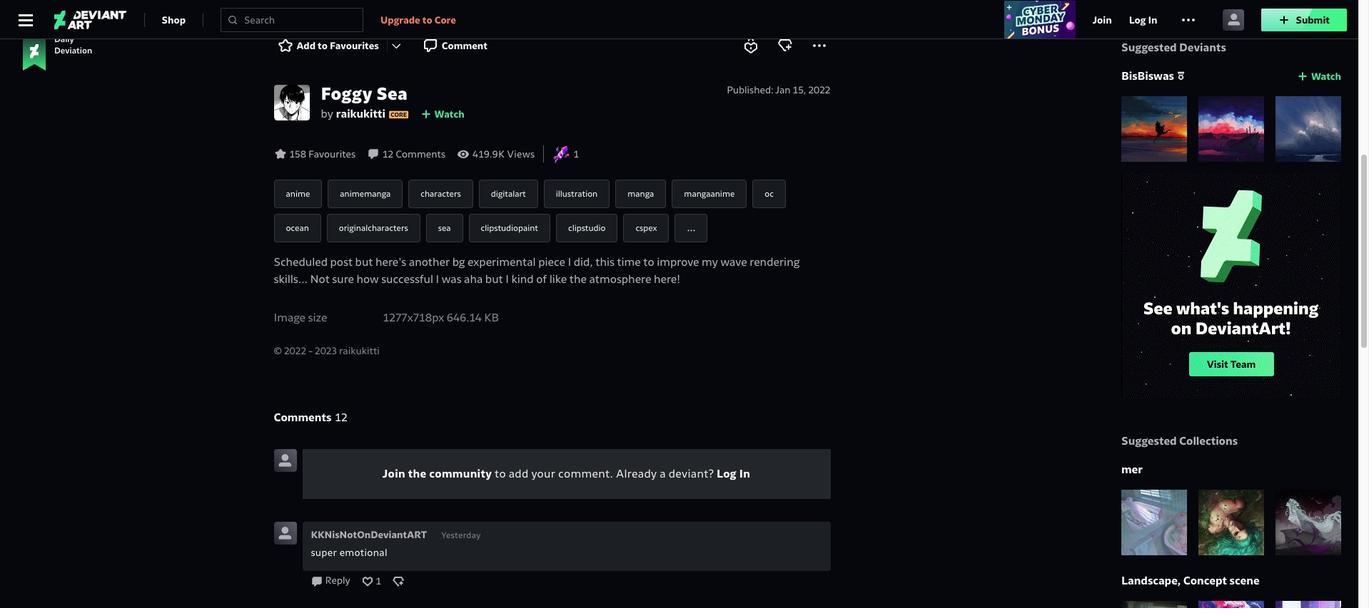 Task type: vqa. For each thing, say whether or not it's contained in the screenshot.


Task type: locate. For each thing, give the bounding box(es) containing it.
log right deviant?
[[717, 468, 737, 481]]

2022
[[808, 84, 831, 96], [284, 345, 306, 358]]

banner containing shop
[[0, 0, 1359, 39]]

animemanga link
[[328, 180, 403, 208]]

1 vertical spatial in
[[739, 468, 750, 481]]

join left log in
[[1093, 13, 1112, 26]]

to
[[422, 13, 432, 26], [318, 39, 328, 52], [643, 256, 654, 269], [495, 468, 506, 481]]

november 26, 2023 at 8:32 am pst element
[[441, 529, 481, 543]]

1 vertical spatial favourites
[[308, 148, 356, 161]]

submit button
[[1262, 8, 1347, 31]]

in up suggested deviants in the right of the page
[[1148, 13, 1158, 26]]

1 button right "hype: you got hyped up! (1)" 'icon'
[[574, 147, 579, 161]]

0 horizontal spatial watch
[[434, 108, 465, 121]]

0 horizontal spatial 12
[[335, 411, 347, 425]]

watch right core member icon
[[434, 108, 465, 121]]

… button
[[675, 214, 708, 243]]

reply button
[[311, 575, 350, 588]]

0 horizontal spatial 2022
[[284, 345, 306, 358]]

image size
[[274, 311, 327, 325]]

join
[[1093, 13, 1112, 26], [383, 468, 405, 481]]

0 horizontal spatial in
[[739, 468, 750, 481]]

0 vertical spatial watch
[[1311, 70, 1341, 83]]

wave
[[721, 256, 747, 269]]

0 vertical spatial watch button
[[1297, 68, 1341, 85]]

1 horizontal spatial 12
[[383, 148, 394, 161]]

watch up fun at cloudland image
[[1311, 70, 1341, 83]]

12 down core member icon
[[383, 148, 394, 161]]

scene
[[1230, 575, 1260, 588]]

0 horizontal spatial 1 button
[[362, 575, 381, 589]]

in right deviant?
[[739, 468, 750, 481]]

0 vertical spatial 1
[[574, 148, 579, 161]]

log
[[1129, 13, 1146, 26], [717, 468, 737, 481]]

comments down © 2022 - 2023
[[274, 411, 331, 425]]

1 vertical spatial log
[[717, 468, 737, 481]]

0 vertical spatial join
[[1093, 13, 1112, 26]]

join for join
[[1093, 13, 1112, 26]]

foggy
[[321, 83, 372, 105]]

aha
[[464, 273, 483, 286]]

scheduled post but here's another bg experimental piece i did, this time to improve my wave rendering skills... not sure how successful i was aha but i kind of like the atmosphere here!
[[274, 256, 800, 286]]

i left did,
[[568, 256, 571, 269]]

1 suggested from the top
[[1122, 41, 1177, 54]]

daily
[[54, 34, 74, 44]]

improve
[[657, 256, 699, 269]]

0 horizontal spatial join
[[383, 468, 405, 481]]

0 vertical spatial 1 button
[[574, 147, 579, 161]]

decayed image
[[1199, 96, 1264, 162]]

mer
[[1122, 463, 1143, 477]]

1 vertical spatial watch button
[[420, 106, 465, 123]]

Search text field
[[244, 12, 357, 27]]

i
[[568, 256, 571, 269], [436, 273, 439, 286], [506, 273, 509, 286]]

comment
[[442, 39, 488, 52]]

©
[[274, 345, 282, 358]]

0 vertical spatial but
[[355, 256, 373, 269]]

sea
[[438, 223, 451, 233]]

mangaanime link
[[672, 180, 747, 208]]

suggested down log in
[[1122, 41, 1177, 54]]

1 horizontal spatial comments
[[396, 148, 445, 161]]

join for join the community to add your comment. already a deviant? log in
[[383, 468, 405, 481]]

but up how
[[355, 256, 373, 269]]

1 button down "emotional" at bottom
[[362, 575, 381, 589]]

1 vertical spatial 1 button
[[362, 575, 381, 589]]

to right "add"
[[318, 39, 328, 52]]

12
[[383, 148, 394, 161], [335, 411, 347, 425]]

to right time
[[643, 256, 654, 269]]

banner
[[0, 0, 1359, 39]]

add to favourites button
[[274, 34, 382, 57]]

starlight image
[[1276, 490, 1341, 556]]

show more element
[[687, 223, 696, 234]]

but
[[355, 256, 373, 269], [485, 273, 503, 286]]

log in
[[1129, 13, 1158, 26]]

the left community
[[408, 468, 427, 481]]

watch button
[[1297, 68, 1341, 85], [420, 106, 465, 123]]

1 vertical spatial watch
[[434, 108, 465, 121]]

0 vertical spatial in
[[1148, 13, 1158, 26]]

not
[[310, 273, 330, 286]]

collections
[[1179, 435, 1238, 448]]

reply
[[325, 575, 350, 588]]

1 horizontal spatial watch button
[[1297, 68, 1341, 85]]

2022 left -
[[284, 345, 306, 358]]

sun down image
[[1122, 96, 1187, 162]]

1 vertical spatial log in link
[[717, 468, 750, 481]]

log in link right deviant?
[[717, 468, 750, 481]]

anime
[[286, 188, 310, 199]]

0 vertical spatial 2022
[[808, 84, 831, 96]]

1 vertical spatial join
[[383, 468, 405, 481]]

a
[[660, 468, 666, 481]]

0 vertical spatial the
[[570, 273, 587, 286]]

comments
[[396, 148, 445, 161], [274, 411, 331, 425]]

comments up the characters
[[396, 148, 445, 161]]

favourites right "add"
[[330, 39, 379, 52]]

1 down "emotional" at bottom
[[376, 575, 381, 588]]

published: jan 15, 2022
[[727, 84, 831, 96]]

go to tokyo with me? image
[[1276, 602, 1341, 609]]

1 horizontal spatial but
[[485, 273, 503, 286]]

2023
[[315, 345, 337, 358]]

but down experimental
[[485, 273, 503, 286]]

1 vertical spatial 2022
[[284, 345, 306, 358]]

favourites right '158'
[[308, 148, 356, 161]]

watch button right core member icon
[[420, 106, 465, 123]]

landscape,
[[1122, 575, 1181, 588]]

1 horizontal spatial watch
[[1311, 70, 1341, 83]]

1 right "hype: you got hyped up! (1)" 'icon'
[[574, 148, 579, 161]]

fun at cloudland image
[[1276, 96, 1341, 162]]

published:
[[727, 84, 774, 96]]

suggested
[[1122, 41, 1177, 54], [1122, 435, 1177, 448]]

watch
[[1311, 70, 1341, 83], [434, 108, 465, 121]]

the
[[570, 273, 587, 286], [408, 468, 427, 481]]

0 vertical spatial favourites
[[330, 39, 379, 52]]

to inside button
[[318, 39, 328, 52]]

watch button up fun at cloudland image
[[1297, 68, 1341, 85]]

the down did,
[[570, 273, 587, 286]]

january 15, 2022 at 3:00 pm pst element
[[775, 83, 831, 97]]

0 horizontal spatial 1
[[376, 575, 381, 588]]

1 horizontal spatial in
[[1148, 13, 1158, 26]]

i left kind
[[506, 273, 509, 286]]

join left community
[[383, 468, 405, 481]]

mangaanime
[[684, 188, 735, 199]]

log in link
[[1129, 11, 1158, 28], [717, 468, 750, 481]]

1 horizontal spatial join
[[1093, 13, 1112, 26]]

0 horizontal spatial log
[[717, 468, 737, 481]]

1 horizontal spatial the
[[570, 273, 587, 286]]

super
[[311, 547, 337, 560]]

digitalart link
[[479, 180, 538, 208]]

upgrade to core link
[[381, 11, 456, 28]]

12 down 2023
[[335, 411, 347, 425]]

1 vertical spatial suggested
[[1122, 435, 1177, 448]]

like
[[550, 273, 567, 286]]

log right join link
[[1129, 13, 1146, 26]]

1 vertical spatial 1
[[376, 575, 381, 588]]

1 vertical spatial the
[[408, 468, 427, 481]]

2022 right 15,
[[808, 84, 831, 96]]

1
[[574, 148, 579, 161], [376, 575, 381, 588]]

1 vertical spatial comments
[[274, 411, 331, 425]]

0 vertical spatial comments
[[396, 148, 445, 161]]

oc link
[[753, 180, 786, 208]]

join inside banner
[[1093, 13, 1112, 26]]

raikukitti
[[336, 107, 386, 121]]

clipstudiopaint
[[481, 223, 538, 233]]

1 horizontal spatial log
[[1129, 13, 1146, 26]]

suggested up mer
[[1122, 435, 1177, 448]]

emotional
[[340, 547, 387, 560]]

raikukitti link
[[336, 106, 409, 123]]

2 suggested from the top
[[1122, 435, 1177, 448]]

senior member image
[[1178, 72, 1186, 81]]

here's
[[375, 256, 406, 269]]

0 vertical spatial log in link
[[1129, 11, 1158, 28]]

i left was
[[436, 273, 439, 286]]

1 button
[[574, 147, 579, 161], [362, 575, 381, 589]]

1 horizontal spatial 1
[[574, 148, 579, 161]]

0 horizontal spatial the
[[408, 468, 427, 481]]

comments 12
[[274, 411, 347, 425]]

log in link right join link
[[1129, 11, 1158, 28]]

core
[[435, 13, 456, 26]]

your
[[531, 468, 556, 481]]

0 vertical spatial suggested
[[1122, 41, 1177, 54]]

join link
[[1093, 11, 1112, 28]]

0 horizontal spatial comments
[[274, 411, 331, 425]]

clipstudio
[[568, 223, 606, 233]]



Task type: describe. For each thing, give the bounding box(es) containing it.
of
[[536, 273, 547, 286]]

mer link
[[1122, 463, 1143, 477]]

submit
[[1296, 13, 1330, 26]]

size
[[308, 311, 327, 325]]

yesterday
[[441, 530, 481, 541]]

deviants
[[1179, 41, 1226, 54]]

0 horizontal spatial watch button
[[420, 106, 465, 123]]

hype: you got hyped up! (1) image
[[552, 145, 571, 164]]

to inside scheduled post but here's another bg experimental piece i did, this time to improve my wave rendering skills... not sure how successful i was aha but i kind of like the atmosphere here!
[[643, 256, 654, 269]]

super emotional
[[311, 547, 387, 560]]

post
[[330, 256, 353, 269]]

-
[[309, 345, 313, 358]]

arriving at paradise image
[[1122, 602, 1187, 609]]

0 horizontal spatial i
[[436, 273, 439, 286]]

to left core
[[422, 13, 432, 26]]

1 inside "button"
[[376, 575, 381, 588]]

2 horizontal spatial i
[[568, 256, 571, 269]]

concept
[[1183, 575, 1227, 588]]

1 horizontal spatial 1 button
[[574, 147, 579, 161]]

daily deviation
[[54, 34, 92, 56]]

digitalart
[[491, 188, 526, 199]]

cspex
[[636, 223, 657, 233]]

sea link
[[426, 214, 463, 243]]

clipstudiopaint link
[[469, 214, 550, 243]]

successful
[[381, 273, 433, 286]]

upgrade to core
[[381, 13, 456, 26]]

1 horizontal spatial 2022
[[808, 84, 831, 96]]

0 horizontal spatial but
[[355, 256, 373, 269]]

© 2022 - 2023
[[274, 345, 339, 358]]

anime link
[[274, 180, 322, 208]]

shop
[[162, 13, 186, 26]]

atmosphere
[[589, 273, 651, 286]]

join the community link
[[383, 468, 492, 481]]

ocean
[[286, 223, 309, 233]]

clipstudio link
[[556, 214, 618, 243]]

merman image
[[1199, 490, 1264, 556]]

originalcharacters
[[339, 223, 408, 233]]

sea
[[377, 83, 408, 105]]

here!
[[654, 273, 680, 286]]

deviation
[[54, 45, 92, 56]]

experimental
[[468, 256, 536, 269]]

15,
[[793, 84, 806, 96]]

manga link
[[616, 180, 666, 208]]

12 comments
[[383, 148, 445, 161]]

animemanga
[[340, 188, 391, 199]]

kind
[[511, 273, 534, 286]]

landscape, concept scene
[[1122, 575, 1260, 588]]

already
[[616, 468, 657, 481]]

…
[[687, 223, 696, 233]]

1277x718px 646.14 kb
[[383, 311, 499, 325]]

1 vertical spatial 12
[[335, 411, 347, 425]]

bg
[[452, 256, 465, 269]]

views
[[507, 148, 535, 161]]

landscape, concept scene link
[[1122, 575, 1260, 588]]

scheduled
[[274, 256, 328, 269]]

deviant?
[[669, 468, 714, 481]]

time
[[617, 256, 641, 269]]

add
[[297, 39, 316, 52]]

the deep unknown image
[[1276, 0, 1341, 22]]

characters
[[421, 188, 461, 199]]

join the community to add your comment. already a deviant? log in
[[383, 468, 750, 481]]

1 horizontal spatial i
[[506, 273, 509, 286]]

foggy sea
[[321, 83, 408, 105]]

piece
[[538, 256, 565, 269]]

mermay image
[[1122, 490, 1187, 556]]

mystic tree image
[[1122, 0, 1187, 22]]

characters link
[[409, 180, 473, 208]]

add
[[509, 468, 529, 481]]

the inside scheduled post but here's another bg experimental piece i did, this time to improve my wave rendering skills... not sure how successful i was aha but i kind of like the atmosphere here!
[[570, 273, 587, 286]]

419.9k views
[[473, 148, 535, 161]]

cspex link
[[624, 214, 669, 243]]

by
[[321, 107, 333, 121]]

to left the add
[[495, 468, 506, 481]]

core member image
[[389, 110, 409, 119]]

oc
[[765, 188, 774, 199]]

0 horizontal spatial log in link
[[717, 468, 750, 481]]

1 vertical spatial but
[[485, 273, 503, 286]]

646.14
[[447, 311, 482, 325]]

raging shrine  (made with ai) image
[[1199, 602, 1264, 609]]

was
[[442, 273, 462, 286]]

0 vertical spatial log
[[1129, 13, 1146, 26]]

add to favourites
[[297, 39, 379, 52]]

0 vertical spatial 12
[[383, 148, 394, 161]]

158 favourites
[[289, 148, 356, 161]]

suggested for suggested deviants
[[1122, 41, 1177, 54]]

shop link
[[162, 8, 186, 31]]

stroll on a rainy day image
[[1199, 0, 1264, 22]]

this
[[596, 256, 615, 269]]

comment button
[[419, 34, 490, 57]]

raikukitti's avatar image
[[274, 85, 309, 121]]

suggested for suggested collections
[[1122, 435, 1177, 448]]

yesterday link
[[441, 529, 481, 543]]

1277x718px
[[383, 311, 444, 325]]

suggested deviants
[[1122, 41, 1226, 54]]

sure
[[332, 273, 354, 286]]

manga
[[628, 188, 654, 199]]

favourites inside button
[[330, 39, 379, 52]]

158
[[289, 148, 306, 161]]

community
[[429, 468, 492, 481]]

originalcharacters link
[[327, 214, 420, 243]]

comment.
[[558, 468, 613, 481]]

1 horizontal spatial log in link
[[1129, 11, 1158, 28]]

upgrade
[[381, 13, 420, 26]]

did,
[[574, 256, 593, 269]]

suggested collections
[[1122, 435, 1238, 448]]



